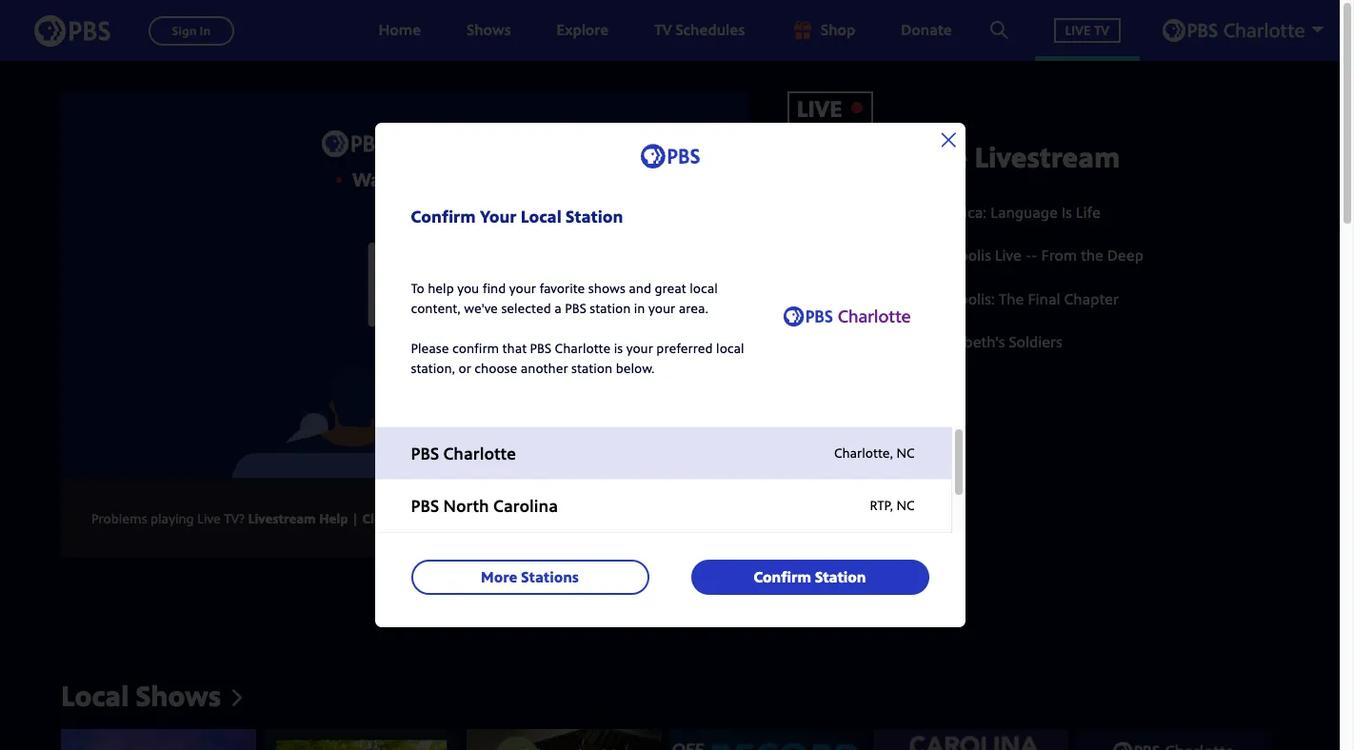 Task type: vqa. For each thing, say whether or not it's contained in the screenshot.
Charlotte to the bottom
yes



Task type: describe. For each thing, give the bounding box(es) containing it.
the
[[1081, 245, 1104, 266]]

captioning
[[407, 509, 475, 527]]

closed
[[363, 509, 403, 527]]

livestream help link
[[248, 509, 348, 527]]

rtp, nc
[[870, 497, 915, 515]]

your
[[480, 205, 517, 228]]

a
[[555, 299, 562, 317]]

selected
[[501, 299, 551, 317]]

you
[[457, 279, 479, 297]]

confirm your local station
[[411, 205, 623, 228]]

please confirm that pbs charlotte
[[411, 339, 611, 357]]

local inside to help you find your favorite shows and great local content, we've selected a pbs station in your area.
[[690, 279, 718, 297]]

|
[[352, 509, 359, 527]]

confirm for confirm station
[[754, 567, 812, 588]]

below.
[[616, 359, 655, 377]]

uss for uss indianapolis: the final chapter
[[879, 288, 905, 309]]

indianapolis:
[[909, 288, 995, 309]]

1 horizontal spatial charlotte
[[555, 339, 611, 357]]

the
[[999, 288, 1024, 309]]

pbs charlotte livestream
[[788, 137, 1120, 176]]

0 vertical spatial station
[[566, 205, 623, 228]]

that
[[503, 339, 527, 357]]

uss for uss indianapolis live -- from the deep
[[879, 245, 905, 266]]

pbs image
[[34, 9, 110, 52]]

playing
[[151, 509, 194, 527]]

nc for pbs charlotte
[[897, 444, 915, 462]]

final
[[1028, 288, 1061, 309]]

find
[[483, 279, 506, 297]]

local inside confirm your local station dialog
[[521, 205, 562, 228]]

and
[[629, 279, 652, 297]]

north
[[443, 495, 489, 517]]

charlotte, nc
[[834, 444, 915, 462]]

1 vertical spatial your
[[649, 299, 676, 317]]

tv?
[[224, 509, 245, 527]]

pbs charlotte image
[[784, 307, 910, 327]]

please
[[411, 339, 449, 357]]

station inside to help you find your favorite shows and great local content, we've selected a pbs station in your area.
[[590, 299, 631, 317]]

station inside is your preferred local station, or choose another station below.
[[572, 359, 613, 377]]

we've
[[464, 299, 498, 317]]

favorite
[[540, 279, 585, 297]]

from
[[1042, 245, 1078, 266]]

more stations
[[481, 567, 579, 588]]

local inside is your preferred local station, or choose another station below.
[[716, 339, 744, 357]]

more stations button
[[411, 560, 649, 595]]

pbs inside to help you find your favorite shows and great local content, we've selected a pbs station in your area.
[[565, 299, 587, 317]]

station inside button
[[815, 567, 866, 588]]

4:00
[[788, 288, 819, 309]]

great
[[655, 279, 687, 297]]

see full schedule
[[788, 441, 909, 462]]

carolina
[[493, 495, 558, 517]]

help
[[319, 509, 348, 527]]



Task type: locate. For each thing, give the bounding box(es) containing it.
live
[[797, 92, 843, 124], [995, 245, 1022, 266], [197, 509, 221, 527]]

0 vertical spatial local
[[690, 279, 718, 297]]

more
[[481, 567, 518, 588]]

uss up finding
[[879, 288, 905, 309]]

4:00 pm
[[788, 288, 844, 309]]

full
[[816, 441, 842, 462]]

local right the "preferred"
[[716, 339, 744, 357]]

uss indianapolis live -- from the deep
[[879, 245, 1144, 266]]

1 vertical spatial station
[[572, 359, 613, 377]]

2 horizontal spatial live
[[995, 245, 1022, 266]]

livestream up is
[[975, 137, 1120, 176]]

0 vertical spatial station
[[590, 299, 631, 317]]

your up below.
[[626, 339, 653, 357]]

station down shows
[[590, 299, 631, 317]]

2 vertical spatial live
[[197, 509, 221, 527]]

2 vertical spatial your
[[626, 339, 653, 357]]

0 vertical spatial nc
[[897, 444, 915, 462]]

0 vertical spatial uss
[[879, 245, 905, 266]]

2 - from the left
[[1032, 245, 1038, 266]]

pbs charlotte
[[411, 442, 516, 465]]

charlotte for pbs charlotte
[[443, 442, 516, 465]]

your up "selected"
[[509, 279, 536, 297]]

pm
[[822, 288, 844, 309]]

local right your
[[521, 205, 562, 228]]

0 vertical spatial local
[[521, 205, 562, 228]]

help
[[428, 279, 454, 297]]

problems
[[91, 509, 147, 527]]

1 vertical spatial nc
[[897, 497, 915, 515]]

chapter
[[1065, 288, 1119, 309]]

charlotte
[[843, 137, 968, 176], [555, 339, 611, 357], [443, 442, 516, 465]]

finding
[[879, 331, 930, 352]]

problems playing live tv? livestream help | closed captioning
[[91, 509, 475, 527]]

life
[[1076, 202, 1101, 223]]

share:
[[557, 507, 601, 528]]

confirm station button
[[691, 560, 929, 595]]

1 vertical spatial uss
[[879, 288, 905, 309]]

document
[[375, 232, 965, 628]]

2 vertical spatial charlotte
[[443, 442, 516, 465]]

local left shows
[[61, 676, 129, 715]]

live for problems playing live tv? livestream help | closed captioning
[[197, 509, 221, 527]]

0 horizontal spatial live
[[197, 509, 221, 527]]

0 vertical spatial charlotte
[[843, 137, 968, 176]]

confirm your local station dialog
[[375, 123, 965, 628]]

see full schedule link
[[788, 441, 1279, 462]]

nc for pbs north carolina
[[897, 497, 915, 515]]

uss
[[879, 245, 905, 266], [879, 288, 905, 309]]

station
[[590, 299, 631, 317], [572, 359, 613, 377]]

0 vertical spatial live
[[797, 92, 843, 124]]

station,
[[411, 359, 455, 377]]

charlotte up 'native'
[[843, 137, 968, 176]]

rtp,
[[870, 497, 894, 515]]

in
[[634, 299, 645, 317]]

live for uss indianapolis live -- from the deep
[[995, 245, 1022, 266]]

uss down 'native'
[[879, 245, 905, 266]]

1 vertical spatial live
[[995, 245, 1022, 266]]

is
[[614, 339, 623, 357]]

0 horizontal spatial local
[[61, 676, 129, 715]]

0 horizontal spatial station
[[566, 205, 623, 228]]

shows
[[589, 279, 626, 297]]

2 horizontal spatial charlotte
[[843, 137, 968, 176]]

your
[[509, 279, 536, 297], [649, 299, 676, 317], [626, 339, 653, 357]]

language
[[991, 202, 1058, 223]]

nc
[[897, 444, 915, 462], [897, 497, 915, 515]]

station left below.
[[572, 359, 613, 377]]

local
[[690, 279, 718, 297], [716, 339, 744, 357]]

0 vertical spatial your
[[509, 279, 536, 297]]

livestream right tv?
[[248, 509, 316, 527]]

1 horizontal spatial confirm
[[754, 567, 812, 588]]

content,
[[411, 299, 461, 317]]

pbs for pbs charlotte livestream
[[788, 137, 836, 176]]

1 vertical spatial livestream
[[248, 509, 316, 527]]

stations
[[521, 567, 579, 588]]

confirm
[[452, 339, 499, 357]]

1 vertical spatial local
[[61, 676, 129, 715]]

see
[[788, 441, 812, 462]]

0 horizontal spatial confirm
[[411, 205, 476, 228]]

2 uss from the top
[[879, 288, 905, 309]]

elizabeth's
[[933, 331, 1005, 352]]

charlotte up pbs north carolina on the bottom
[[443, 442, 516, 465]]

native america: language is life
[[879, 202, 1101, 223]]

1 uss from the top
[[879, 245, 905, 266]]

station
[[566, 205, 623, 228], [815, 567, 866, 588]]

1 horizontal spatial live
[[797, 92, 843, 124]]

pbs
[[788, 137, 836, 176], [565, 299, 587, 317], [530, 339, 552, 357], [411, 442, 439, 465], [411, 495, 439, 517]]

charlotte for pbs charlotte livestream
[[843, 137, 968, 176]]

nc right charlotte,
[[897, 444, 915, 462]]

local shows link
[[61, 676, 242, 715]]

area.
[[679, 299, 709, 317]]

native
[[879, 202, 923, 223]]

uss indianapolis: the final chapter
[[879, 288, 1119, 309]]

0 vertical spatial confirm
[[411, 205, 476, 228]]

1 nc from the top
[[897, 444, 915, 462]]

document containing pbs charlotte
[[375, 232, 965, 628]]

pbs for pbs north carolina
[[411, 495, 439, 517]]

local up area.
[[690, 279, 718, 297]]

pbs north carolina
[[411, 495, 558, 517]]

your inside is your preferred local station, or choose another station below.
[[626, 339, 653, 357]]

2 nc from the top
[[897, 497, 915, 515]]

america:
[[927, 202, 987, 223]]

local shows
[[61, 676, 221, 715]]

your down great
[[649, 299, 676, 317]]

0 horizontal spatial livestream
[[248, 509, 316, 527]]

local
[[521, 205, 562, 228], [61, 676, 129, 715]]

0 vertical spatial livestream
[[975, 137, 1120, 176]]

is
[[1062, 202, 1072, 223]]

pbs for pbs charlotte
[[411, 442, 439, 465]]

is your preferred local station, or choose another station below.
[[411, 339, 744, 377]]

confirm for confirm your local station
[[411, 205, 476, 228]]

charlotte,
[[834, 444, 894, 462]]

choose
[[475, 359, 517, 377]]

confirm station
[[754, 567, 866, 588]]

indianapolis
[[909, 245, 992, 266]]

closed captioning link
[[363, 509, 475, 527]]

1 vertical spatial charlotte
[[555, 339, 611, 357]]

livestream
[[975, 137, 1120, 176], [248, 509, 316, 527]]

0 horizontal spatial charlotte
[[443, 442, 516, 465]]

confirm
[[411, 205, 476, 228], [754, 567, 812, 588]]

1 horizontal spatial livestream
[[975, 137, 1120, 176]]

to help you find your favorite shows and great local content, we've selected a pbs station in your area.
[[411, 279, 718, 317]]

1 horizontal spatial station
[[815, 567, 866, 588]]

soldiers
[[1009, 331, 1063, 352]]

-
[[1026, 245, 1032, 266], [1032, 245, 1038, 266]]

another
[[521, 359, 568, 377]]

shows
[[136, 676, 221, 715]]

1 - from the left
[[1026, 245, 1032, 266]]

confirm inside confirm station button
[[754, 567, 812, 588]]

to
[[411, 279, 425, 297]]

charlotte left is
[[555, 339, 611, 357]]

1 vertical spatial confirm
[[754, 567, 812, 588]]

nc right rtp,
[[897, 497, 915, 515]]

deep
[[1108, 245, 1144, 266]]

1 vertical spatial station
[[815, 567, 866, 588]]

finding elizabeth's soldiers
[[879, 331, 1063, 352]]

1 vertical spatial local
[[716, 339, 744, 357]]

preferred
[[657, 339, 713, 357]]

or
[[459, 359, 471, 377]]

schedule
[[845, 441, 909, 462]]

1 horizontal spatial local
[[521, 205, 562, 228]]



